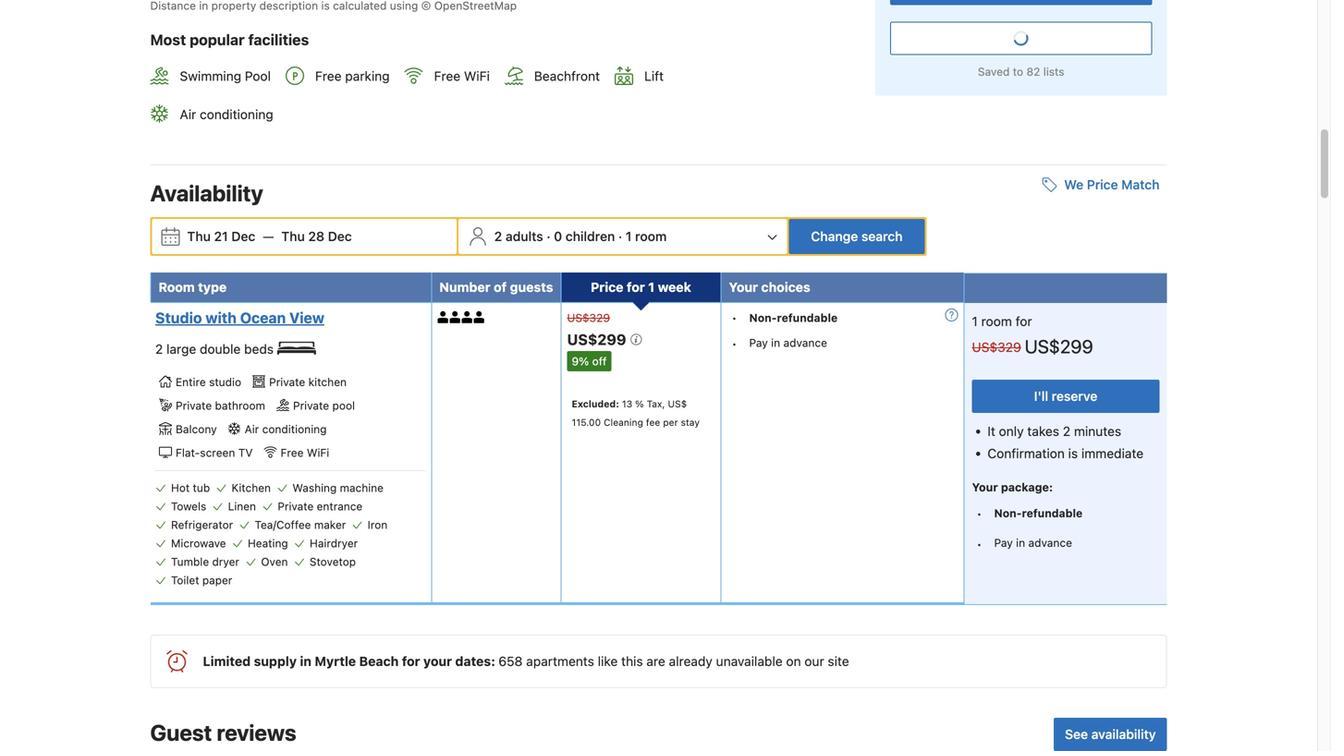 Task type: describe. For each thing, give the bounding box(es) containing it.
1 horizontal spatial us$299
[[1025, 335, 1094, 357]]

82
[[1027, 65, 1041, 78]]

tumble
[[171, 556, 209, 568]]

2 vertical spatial for
[[402, 654, 420, 669]]

beachfront
[[534, 68, 600, 84]]

private pool
[[293, 400, 355, 412]]

2 for 2 large double beds
[[155, 341, 163, 357]]

washing machine
[[292, 482, 384, 495]]

your for your package:
[[972, 481, 998, 494]]

tax,
[[647, 398, 665, 409]]

already
[[669, 654, 713, 669]]

most
[[150, 31, 186, 49]]

double
[[200, 341, 241, 357]]

us$329 for us$329
[[567, 311, 610, 324]]

658
[[499, 654, 523, 669]]

2 inside the it only takes 2 minutes confirmation is immediate
[[1063, 424, 1071, 439]]

room inside dropdown button
[[635, 229, 667, 244]]

1 horizontal spatial room
[[982, 314, 1012, 329]]

type
[[198, 279, 227, 295]]

2 occupancy image from the left
[[450, 311, 462, 323]]

1 dec from the left
[[231, 229, 255, 244]]

of
[[494, 279, 507, 295]]

1 thu from the left
[[187, 229, 211, 244]]

private for private entrance
[[278, 500, 314, 513]]

are
[[647, 654, 666, 669]]

supply
[[254, 654, 297, 669]]

ocean
[[240, 309, 286, 327]]

entrance
[[317, 500, 363, 513]]

price for 1 week
[[591, 279, 692, 295]]

us$
[[668, 398, 687, 409]]

large
[[167, 341, 196, 357]]

private for private kitchen
[[269, 376, 305, 389]]

reviews
[[217, 720, 296, 746]]

availability
[[150, 180, 263, 206]]

site
[[828, 654, 849, 669]]

limited supply in myrtle beach for your dates: 658 apartments like this are already unavailable on our site
[[203, 654, 849, 669]]

0 vertical spatial pay
[[749, 336, 768, 349]]

availability
[[1092, 727, 1156, 742]]

0 horizontal spatial non-
[[749, 311, 777, 324]]

%
[[635, 398, 644, 409]]

lists
[[1044, 65, 1065, 78]]

iron
[[368, 519, 388, 531]]

0 vertical spatial air conditioning
[[180, 107, 273, 122]]

1 occupancy image from the left
[[462, 311, 474, 323]]

cleaning
[[604, 417, 643, 428]]

your for your choices
[[729, 279, 758, 295]]

microwave
[[171, 537, 226, 550]]

0 horizontal spatial us$299
[[567, 331, 630, 349]]

1 horizontal spatial wifi
[[464, 68, 490, 84]]

choices
[[761, 279, 811, 295]]

flat-screen tv
[[176, 446, 253, 459]]

guest reviews
[[150, 720, 296, 746]]

thu 21 dec — thu 28 dec
[[187, 229, 352, 244]]

hairdryer
[[310, 537, 358, 550]]

1 horizontal spatial non-
[[994, 507, 1022, 520]]

minutes
[[1074, 424, 1122, 439]]

2 vertical spatial 1
[[972, 314, 978, 329]]

parking
[[345, 68, 390, 84]]

it
[[988, 424, 996, 439]]

see availability
[[1065, 727, 1156, 742]]

swimming pool
[[180, 68, 271, 84]]

save the property image
[[1011, 38, 1021, 49]]

flat-
[[176, 446, 200, 459]]

towels
[[171, 500, 206, 513]]

change search button
[[789, 219, 925, 254]]

1 vertical spatial air conditioning
[[245, 423, 327, 436]]

confirmation
[[988, 446, 1065, 461]]

dryer
[[212, 556, 239, 568]]

0 vertical spatial conditioning
[[200, 107, 273, 122]]

see availability button
[[1054, 718, 1167, 752]]

myrtle
[[315, 654, 356, 669]]

tv
[[238, 446, 253, 459]]

1 room for
[[972, 314, 1032, 329]]

dates:
[[455, 654, 495, 669]]

0 horizontal spatial free
[[281, 446, 304, 459]]

heating
[[248, 537, 288, 550]]

we
[[1065, 177, 1084, 192]]

number
[[439, 279, 491, 295]]

we price match
[[1065, 177, 1160, 192]]

your package:
[[972, 481, 1053, 494]]

saved to 82 lists
[[978, 65, 1065, 78]]

view
[[289, 309, 325, 327]]

tub
[[193, 482, 210, 495]]

us$329 for us$329 us$299
[[972, 340, 1022, 355]]

tea/coffee
[[255, 519, 311, 531]]

0 vertical spatial free wifi
[[434, 68, 490, 84]]

studio
[[155, 309, 202, 327]]

1 vertical spatial refundable
[[1022, 507, 1083, 520]]

linen
[[228, 500, 256, 513]]

excluded:
[[572, 398, 619, 409]]

9% off. you're getting a reduced rate because booking.com is paying part of the price.. element
[[567, 351, 612, 372]]

i'll reserve
[[1034, 389, 1098, 404]]

unavailable
[[716, 654, 783, 669]]

saved
[[978, 65, 1010, 78]]

popular
[[190, 31, 245, 49]]

week
[[658, 279, 692, 295]]

guests
[[510, 279, 553, 295]]

2 adults · 0 children · 1 room button
[[460, 219, 785, 254]]

on
[[786, 654, 801, 669]]

1 vertical spatial conditioning
[[262, 423, 327, 436]]

like
[[598, 654, 618, 669]]

studio
[[209, 376, 241, 389]]

machine
[[340, 482, 384, 495]]

2 horizontal spatial in
[[1016, 537, 1026, 550]]

2 horizontal spatial for
[[1016, 314, 1032, 329]]

1 horizontal spatial pay in advance
[[994, 537, 1073, 550]]

immediate
[[1082, 446, 1144, 461]]



Task type: locate. For each thing, give the bounding box(es) containing it.
2 thu from the left
[[281, 229, 305, 244]]

pay in advance down the package:
[[994, 537, 1073, 550]]

for left your
[[402, 654, 420, 669]]

1 vertical spatial wifi
[[307, 446, 329, 459]]

1 vertical spatial pay in advance
[[994, 537, 1073, 550]]

0 horizontal spatial 1
[[626, 229, 632, 244]]

0 vertical spatial wifi
[[464, 68, 490, 84]]

1 horizontal spatial refundable
[[1022, 507, 1083, 520]]

maker
[[314, 519, 346, 531]]

1 vertical spatial in
[[1016, 537, 1026, 550]]

non- down your choices
[[749, 311, 777, 324]]

21
[[214, 229, 228, 244]]

pool
[[332, 400, 355, 412]]

0 vertical spatial air
[[180, 107, 196, 122]]

us$299 up i'll reserve
[[1025, 335, 1094, 357]]

hot tub
[[171, 482, 210, 495]]

0 vertical spatial non-
[[749, 311, 777, 324]]

air
[[180, 107, 196, 122], [245, 423, 259, 436]]

room up us$329 us$299
[[982, 314, 1012, 329]]

us$329 up 9% off. you're getting a reduced rate because booking.com is paying part of the price.. element at the top left of the page
[[567, 311, 610, 324]]

0 horizontal spatial pay in advance
[[749, 336, 828, 349]]

—
[[263, 229, 274, 244]]

package:
[[1001, 481, 1053, 494]]

0 horizontal spatial wifi
[[307, 446, 329, 459]]

number of guests
[[439, 279, 553, 295]]

1 right more details on meals and payment options image
[[972, 314, 978, 329]]

1 horizontal spatial for
[[627, 279, 645, 295]]

0
[[554, 229, 562, 244]]

lift
[[645, 68, 664, 84]]

oven
[[261, 556, 288, 568]]

room type
[[159, 279, 227, 295]]

i'll reserve button
[[972, 380, 1160, 413]]

1 horizontal spatial in
[[771, 336, 781, 349]]

1 vertical spatial pay
[[994, 537, 1013, 550]]

free
[[315, 68, 342, 84], [434, 68, 461, 84], [281, 446, 304, 459]]

1 vertical spatial free wifi
[[281, 446, 329, 459]]

2 horizontal spatial free
[[434, 68, 461, 84]]

0 horizontal spatial non-refundable
[[749, 311, 838, 324]]

this
[[621, 654, 643, 669]]

1 horizontal spatial non-refundable
[[994, 507, 1083, 520]]

1 occupancy image from the left
[[438, 311, 450, 323]]

2 large double beds
[[155, 341, 277, 357]]

0 vertical spatial 1
[[626, 229, 632, 244]]

0 horizontal spatial us$329
[[567, 311, 610, 324]]

1 vertical spatial non-
[[994, 507, 1022, 520]]

2 left adults
[[494, 229, 502, 244]]

0 horizontal spatial advance
[[784, 336, 828, 349]]

private for private bathroom
[[176, 400, 212, 412]]

0 horizontal spatial air
[[180, 107, 196, 122]]

guest reviews element
[[150, 718, 1047, 748]]

apartments
[[526, 654, 594, 669]]

2 occupancy image from the left
[[474, 311, 486, 323]]

us$329 inside us$329 us$299
[[972, 340, 1022, 355]]

us$299
[[567, 331, 630, 349], [1025, 335, 1094, 357]]

0 vertical spatial in
[[771, 336, 781, 349]]

0 vertical spatial 2
[[494, 229, 502, 244]]

1 horizontal spatial air
[[245, 423, 259, 436]]

toilet paper
[[171, 574, 232, 587]]

wifi up washing at the left of the page
[[307, 446, 329, 459]]

28
[[308, 229, 325, 244]]

115.00
[[572, 417, 601, 428]]

1 vertical spatial your
[[972, 481, 998, 494]]

private entrance
[[278, 500, 363, 513]]

see
[[1065, 727, 1088, 742]]

refundable down the package:
[[1022, 507, 1083, 520]]

private up balcony
[[176, 400, 212, 412]]

with
[[206, 309, 237, 327]]

0 horizontal spatial price
[[591, 279, 624, 295]]

· right children
[[619, 229, 622, 244]]

in down your choices
[[771, 336, 781, 349]]

occupancy image
[[462, 311, 474, 323], [474, 311, 486, 323]]

in
[[771, 336, 781, 349], [1016, 537, 1026, 550], [300, 654, 312, 669]]

non- down your package:
[[994, 507, 1022, 520]]

0 vertical spatial price
[[1087, 177, 1118, 192]]

pool
[[245, 68, 271, 84]]

1 vertical spatial non-refundable
[[994, 507, 1083, 520]]

1 horizontal spatial 1
[[648, 279, 655, 295]]

guest
[[150, 720, 212, 746]]

0 vertical spatial room
[[635, 229, 667, 244]]

1 vertical spatial for
[[1016, 314, 1032, 329]]

beach
[[359, 654, 399, 669]]

advance down the package:
[[1029, 537, 1073, 550]]

2 up the is on the bottom right
[[1063, 424, 1071, 439]]

2 adults · 0 children · 1 room
[[494, 229, 667, 244]]

your left choices
[[729, 279, 758, 295]]

1 vertical spatial air
[[245, 423, 259, 436]]

wifi
[[464, 68, 490, 84], [307, 446, 329, 459]]

more details on meals and payment options image
[[945, 309, 958, 322]]

1 horizontal spatial advance
[[1029, 537, 1073, 550]]

1 horizontal spatial free
[[315, 68, 342, 84]]

room
[[159, 279, 195, 295]]

thu 21 dec button
[[180, 220, 263, 253]]

facilities
[[248, 31, 309, 49]]

2 horizontal spatial 1
[[972, 314, 978, 329]]

dec right '28'
[[328, 229, 352, 244]]

stovetop
[[310, 556, 356, 568]]

1 vertical spatial 2
[[155, 341, 163, 357]]

0 vertical spatial us$329
[[567, 311, 610, 324]]

us$329 down 1 room for
[[972, 340, 1022, 355]]

0 horizontal spatial dec
[[231, 229, 255, 244]]

2 left large
[[155, 341, 163, 357]]

price right we
[[1087, 177, 1118, 192]]

0 horizontal spatial room
[[635, 229, 667, 244]]

your
[[423, 654, 452, 669]]

1 inside dropdown button
[[626, 229, 632, 244]]

free left the parking
[[315, 68, 342, 84]]

stay
[[681, 417, 700, 428]]

toilet
[[171, 574, 199, 587]]

1 vertical spatial advance
[[1029, 537, 1073, 550]]

•
[[732, 312, 737, 325], [732, 338, 737, 351], [977, 508, 982, 520], [977, 538, 982, 551]]

in left myrtle
[[300, 654, 312, 669]]

0 horizontal spatial free wifi
[[281, 446, 329, 459]]

wifi left beachfront
[[464, 68, 490, 84]]

1 horizontal spatial ·
[[619, 229, 622, 244]]

in down the package:
[[1016, 537, 1026, 550]]

0 horizontal spatial ·
[[547, 229, 551, 244]]

entire studio
[[176, 376, 241, 389]]

1 vertical spatial price
[[591, 279, 624, 295]]

0 vertical spatial your
[[729, 279, 758, 295]]

change
[[811, 229, 858, 244]]

1 vertical spatial us$329
[[972, 340, 1022, 355]]

1 horizontal spatial 2
[[494, 229, 502, 244]]

1 horizontal spatial free wifi
[[434, 68, 490, 84]]

advance down choices
[[784, 336, 828, 349]]

1 vertical spatial room
[[982, 314, 1012, 329]]

2 vertical spatial in
[[300, 654, 312, 669]]

studio with ocean view link
[[155, 309, 421, 327]]

us$329
[[567, 311, 610, 324], [972, 340, 1022, 355]]

0 horizontal spatial refundable
[[777, 311, 838, 324]]

price down 2 adults · 0 children · 1 room dropdown button
[[591, 279, 624, 295]]

kitchen
[[309, 376, 347, 389]]

1 horizontal spatial price
[[1087, 177, 1118, 192]]

price inside dropdown button
[[1087, 177, 1118, 192]]

non-refundable down the package:
[[994, 507, 1083, 520]]

paper
[[202, 574, 232, 587]]

13 % tax, us$ 115.00 cleaning fee per stay
[[572, 398, 700, 428]]

swimming
[[180, 68, 241, 84]]

conditioning
[[200, 107, 273, 122], [262, 423, 327, 436]]

2 · from the left
[[619, 229, 622, 244]]

free up washing at the left of the page
[[281, 446, 304, 459]]

dec right 21
[[231, 229, 255, 244]]

limited
[[203, 654, 251, 669]]

0 horizontal spatial thu
[[187, 229, 211, 244]]

1 left week
[[648, 279, 655, 295]]

pay down your package:
[[994, 537, 1013, 550]]

0 vertical spatial pay in advance
[[749, 336, 828, 349]]

1 right children
[[626, 229, 632, 244]]

us$299 up off
[[567, 331, 630, 349]]

refrigerator
[[171, 519, 233, 531]]

0 horizontal spatial for
[[402, 654, 420, 669]]

0 horizontal spatial your
[[729, 279, 758, 295]]

advance
[[784, 336, 828, 349], [1029, 537, 1073, 550]]

our
[[805, 654, 824, 669]]

1 horizontal spatial your
[[972, 481, 998, 494]]

private bathroom
[[176, 400, 265, 412]]

washing
[[292, 482, 337, 495]]

refundable down choices
[[777, 311, 838, 324]]

pay down your choices
[[749, 336, 768, 349]]

only
[[999, 424, 1024, 439]]

conditioning down private pool
[[262, 423, 327, 436]]

0 vertical spatial advance
[[784, 336, 828, 349]]

1 horizontal spatial dec
[[328, 229, 352, 244]]

9% off
[[572, 355, 607, 368]]

free wifi
[[434, 68, 490, 84], [281, 446, 329, 459]]

0 vertical spatial for
[[627, 279, 645, 295]]

2 for 2 adults · 0 children · 1 room
[[494, 229, 502, 244]]

private up tea/coffee maker
[[278, 500, 314, 513]]

for left week
[[627, 279, 645, 295]]

dec
[[231, 229, 255, 244], [328, 229, 352, 244]]

9%
[[572, 355, 589, 368]]

private kitchen
[[269, 376, 347, 389]]

thu left 21
[[187, 229, 211, 244]]

private down private kitchen
[[293, 400, 329, 412]]

0 horizontal spatial in
[[300, 654, 312, 669]]

tea/coffee maker
[[255, 519, 346, 531]]

2 inside dropdown button
[[494, 229, 502, 244]]

non-refundable down choices
[[749, 311, 838, 324]]

0 horizontal spatial 2
[[155, 341, 163, 357]]

thu left '28'
[[281, 229, 305, 244]]

1 horizontal spatial pay
[[994, 537, 1013, 550]]

2 dec from the left
[[328, 229, 352, 244]]

0 horizontal spatial pay
[[749, 336, 768, 349]]

· left 0
[[547, 229, 551, 244]]

room up price for 1 week
[[635, 229, 667, 244]]

fee
[[646, 417, 660, 428]]

1
[[626, 229, 632, 244], [648, 279, 655, 295], [972, 314, 978, 329]]

search
[[862, 229, 903, 244]]

2 horizontal spatial 2
[[1063, 424, 1071, 439]]

1 · from the left
[[547, 229, 551, 244]]

occupancy image
[[438, 311, 450, 323], [450, 311, 462, 323]]

air conditioning down private pool
[[245, 423, 327, 436]]

adults
[[506, 229, 543, 244]]

private left kitchen
[[269, 376, 305, 389]]

for
[[627, 279, 645, 295], [1016, 314, 1032, 329], [402, 654, 420, 669]]

for up us$329 us$299
[[1016, 314, 1032, 329]]

private for private pool
[[293, 400, 329, 412]]

air conditioning down swimming pool
[[180, 107, 273, 122]]

conditioning down swimming pool
[[200, 107, 273, 122]]

is
[[1069, 446, 1078, 461]]

1 horizontal spatial us$329
[[972, 340, 1022, 355]]

2 vertical spatial 2
[[1063, 424, 1071, 439]]

0 vertical spatial refundable
[[777, 311, 838, 324]]

your choices
[[729, 279, 811, 295]]

air conditioning
[[180, 107, 273, 122], [245, 423, 327, 436]]

pay in advance down choices
[[749, 336, 828, 349]]

your left the package:
[[972, 481, 998, 494]]

match
[[1122, 177, 1160, 192]]

0 vertical spatial non-refundable
[[749, 311, 838, 324]]

1 vertical spatial 1
[[648, 279, 655, 295]]

free right the parking
[[434, 68, 461, 84]]

air up tv
[[245, 423, 259, 436]]

air down swimming
[[180, 107, 196, 122]]

1 horizontal spatial thu
[[281, 229, 305, 244]]



Task type: vqa. For each thing, say whether or not it's contained in the screenshot.
Occupancy
no



